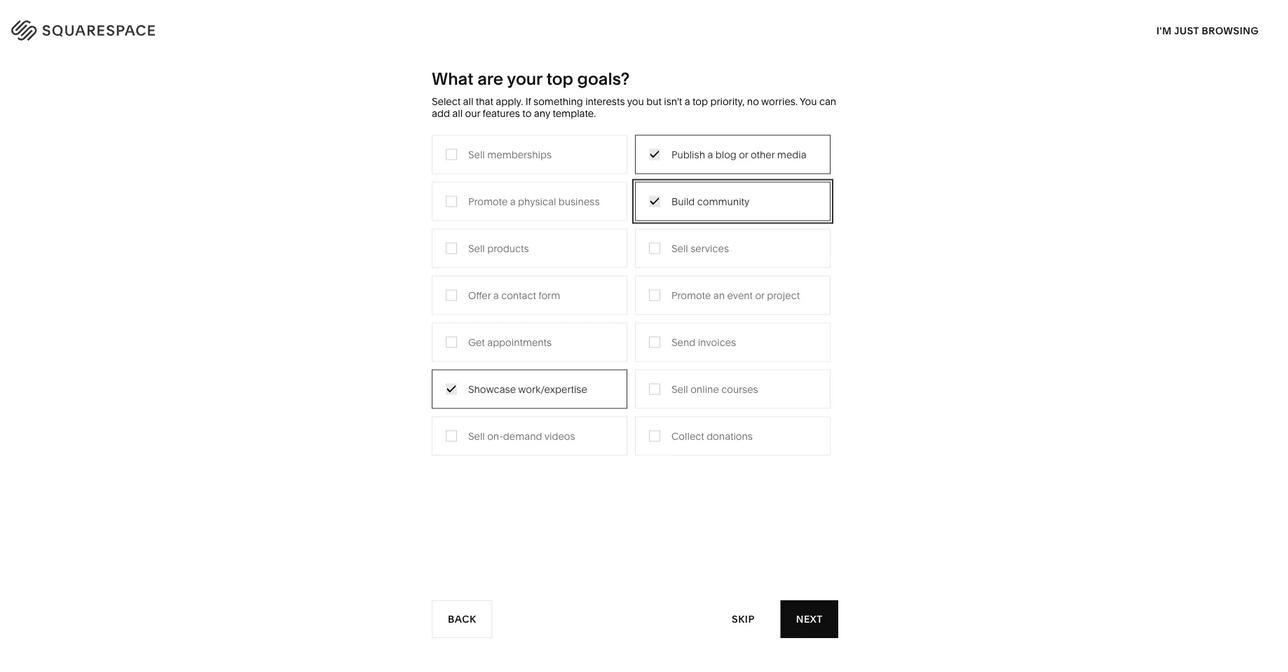 Task type: vqa. For each thing, say whether or not it's contained in the screenshot.
technology
no



Task type: locate. For each thing, give the bounding box(es) containing it.
promote for promote a physical business
[[468, 196, 508, 208]]

or for blog
[[739, 149, 748, 161]]

what
[[432, 68, 474, 89]]

sell down our
[[468, 149, 485, 161]]

promote an event or project
[[672, 290, 800, 302]]

0 horizontal spatial promote
[[468, 196, 508, 208]]

other
[[751, 149, 775, 161]]

& left "non-" at top
[[413, 258, 419, 270]]

event
[[727, 290, 753, 302]]

no
[[747, 96, 759, 108]]

your
[[507, 68, 542, 89]]

to
[[522, 107, 532, 119]]

professional
[[356, 216, 413, 228]]

collect
[[672, 430, 704, 442]]

& right nature
[[686, 216, 692, 228]]

a inside the what are your top goals? select all that apply. if something interests you but isn't a top priority, no worries. you can add all our features to any template.
[[685, 96, 690, 108]]

an
[[713, 290, 725, 302]]

&
[[683, 195, 689, 207], [686, 216, 692, 228], [536, 237, 542, 249], [413, 258, 419, 270], [558, 300, 564, 312]]

or for event
[[755, 290, 765, 302]]

promote
[[468, 196, 508, 208], [672, 290, 711, 302]]

1 horizontal spatial or
[[755, 290, 765, 302]]

nature
[[652, 216, 683, 228]]

contact
[[501, 290, 536, 302]]

publish
[[672, 149, 705, 161]]

can
[[819, 96, 836, 108]]

demand
[[503, 430, 542, 442]]

or right blog at the top right
[[739, 149, 748, 161]]

next
[[796, 614, 823, 626]]

home & decor link
[[652, 195, 734, 207]]

community & non-profits
[[356, 258, 473, 270]]

sell down nature & animals
[[672, 243, 688, 255]]

memberships
[[487, 149, 552, 161]]

sell left online
[[672, 384, 688, 395]]

collect donations
[[672, 430, 753, 442]]

community
[[697, 196, 750, 208]]

if
[[526, 96, 531, 108]]

0 vertical spatial or
[[739, 149, 748, 161]]

a left physical
[[510, 196, 516, 208]]

promote up sell products
[[468, 196, 508, 208]]

community & non-profits link
[[356, 258, 487, 270]]

showcase
[[468, 384, 516, 395]]

promote left an
[[672, 290, 711, 302]]

sell for sell online courses
[[672, 384, 688, 395]]

a
[[685, 96, 690, 108], [708, 149, 713, 161], [510, 196, 516, 208], [493, 290, 499, 302]]

media & podcasts link
[[504, 237, 601, 249]]

nature & animals link
[[652, 216, 746, 228]]

back button
[[432, 601, 493, 639]]

get
[[468, 337, 485, 348]]

donations
[[707, 430, 753, 442]]

0 vertical spatial promote
[[468, 196, 508, 208]]

project
[[767, 290, 800, 302]]

a left blog at the top right
[[708, 149, 713, 161]]

& right home
[[683, 195, 689, 207]]

& right "estate"
[[558, 300, 564, 312]]

a for offer a contact form
[[493, 290, 499, 302]]

1 horizontal spatial promote
[[672, 290, 711, 302]]

invoices
[[698, 337, 736, 348]]

home & decor
[[652, 195, 720, 207]]

apply.
[[496, 96, 523, 108]]

1 vertical spatial or
[[755, 290, 765, 302]]

features
[[483, 107, 520, 119]]

are
[[478, 68, 503, 89]]

lusaka element
[[456, 479, 814, 658]]

videos
[[544, 430, 575, 442]]

log             in
[[1209, 22, 1242, 34]]

sell left on-
[[468, 430, 485, 442]]

& for decor
[[683, 195, 689, 207]]

add
[[432, 107, 450, 119]]

& right media
[[536, 237, 542, 249]]

or right event at the top of page
[[755, 290, 765, 302]]

send
[[672, 337, 696, 348]]

fitness link
[[652, 237, 699, 249]]

0 horizontal spatial top
[[546, 68, 573, 89]]

get appointments
[[468, 337, 552, 348]]

weddings
[[504, 279, 551, 291]]

1 horizontal spatial top
[[693, 96, 708, 108]]

physical
[[518, 196, 556, 208]]

a for promote a physical business
[[510, 196, 516, 208]]

& for non-
[[413, 258, 419, 270]]

top right isn't on the right of the page
[[693, 96, 708, 108]]

send invoices
[[672, 337, 736, 348]]

top up something
[[546, 68, 573, 89]]

a right isn't on the right of the page
[[685, 96, 690, 108]]

products
[[487, 243, 529, 255]]

a right offer
[[493, 290, 499, 302]]

sell products
[[468, 243, 529, 255]]

courses
[[721, 384, 758, 395]]

sell
[[468, 149, 485, 161], [468, 243, 485, 255], [672, 243, 688, 255], [672, 384, 688, 395], [468, 430, 485, 442]]

0 horizontal spatial or
[[739, 149, 748, 161]]

or
[[739, 149, 748, 161], [755, 290, 765, 302]]

real estate & properties link
[[504, 300, 628, 312]]

events
[[504, 258, 535, 270]]

publish a blog or other media
[[672, 149, 807, 161]]

sell up profits
[[468, 243, 485, 255]]

1 vertical spatial top
[[693, 96, 708, 108]]

travel link
[[504, 195, 545, 207]]

0 vertical spatial top
[[546, 68, 573, 89]]

all left our
[[452, 107, 463, 119]]

top
[[546, 68, 573, 89], [693, 96, 708, 108]]

1 vertical spatial promote
[[672, 290, 711, 302]]

sell for sell services
[[672, 243, 688, 255]]

back
[[448, 614, 476, 626]]

i'm just browsing
[[1157, 25, 1259, 36]]

nature & animals
[[652, 216, 732, 228]]



Task type: describe. For each thing, give the bounding box(es) containing it.
isn't
[[664, 96, 682, 108]]

goals?
[[577, 68, 630, 89]]

something
[[534, 96, 583, 108]]

travel
[[504, 195, 531, 207]]

build
[[672, 196, 695, 208]]

services
[[415, 216, 455, 228]]

template.
[[553, 107, 596, 119]]

profits
[[445, 258, 473, 270]]

a for publish a blog or other media
[[708, 149, 713, 161]]

you
[[627, 96, 644, 108]]

our
[[465, 107, 480, 119]]

media & podcasts
[[504, 237, 587, 249]]

work/expertise
[[518, 384, 587, 395]]

sell for sell on-demand videos
[[468, 430, 485, 442]]

professional services link
[[356, 216, 469, 228]]

promote for promote an event or project
[[672, 290, 711, 302]]

estate
[[527, 300, 555, 312]]

in
[[1232, 22, 1242, 34]]

you
[[800, 96, 817, 108]]

select
[[432, 96, 461, 108]]

real
[[504, 300, 525, 312]]

i'm just browsing link
[[1157, 11, 1259, 50]]

on-
[[487, 430, 503, 442]]

skip button
[[716, 600, 770, 639]]

interests
[[585, 96, 625, 108]]

but
[[646, 96, 662, 108]]

log             in link
[[1209, 22, 1242, 34]]

sell for sell memberships
[[468, 149, 485, 161]]

worries.
[[761, 96, 798, 108]]

sell online courses
[[672, 384, 758, 395]]

sell for sell products
[[468, 243, 485, 255]]

fitness
[[652, 237, 685, 249]]

that
[[476, 96, 493, 108]]

just
[[1174, 25, 1199, 36]]

services
[[691, 243, 729, 255]]

browsing
[[1202, 25, 1259, 36]]

squarespace logo link
[[28, 17, 271, 39]]

& for podcasts
[[536, 237, 542, 249]]

next button
[[781, 601, 838, 639]]

all left that
[[463, 96, 473, 108]]

events link
[[504, 258, 549, 270]]

sell on-demand videos
[[468, 430, 575, 442]]

sell memberships
[[468, 149, 552, 161]]

squarespace logo image
[[28, 17, 184, 39]]

any
[[534, 107, 550, 119]]

priority,
[[710, 96, 745, 108]]

lusaka image
[[456, 479, 814, 658]]

showcase work/expertise
[[468, 384, 587, 395]]

real estate & properties
[[504, 300, 614, 312]]

& for animals
[[686, 216, 692, 228]]

online
[[691, 384, 719, 395]]

business
[[559, 196, 600, 208]]

build community
[[672, 196, 750, 208]]

skip
[[732, 614, 755, 626]]

log
[[1209, 22, 1230, 34]]

blog
[[716, 149, 737, 161]]

restaurants
[[504, 216, 559, 228]]

decor
[[692, 195, 720, 207]]

what are your top goals? select all that apply. if something interests you but isn't a top priority, no worries. you can add all our features to any template.
[[432, 68, 836, 119]]

offer a contact form
[[468, 290, 560, 302]]

form
[[539, 290, 560, 302]]

community
[[356, 258, 410, 270]]

i'm
[[1157, 25, 1172, 36]]

properties
[[567, 300, 614, 312]]

media
[[504, 237, 533, 249]]

home
[[652, 195, 681, 207]]

offer
[[468, 290, 491, 302]]

media
[[777, 149, 807, 161]]

restaurants link
[[504, 216, 573, 228]]

promote a physical business
[[468, 196, 600, 208]]

animals
[[694, 216, 732, 228]]

sell services
[[672, 243, 729, 255]]



